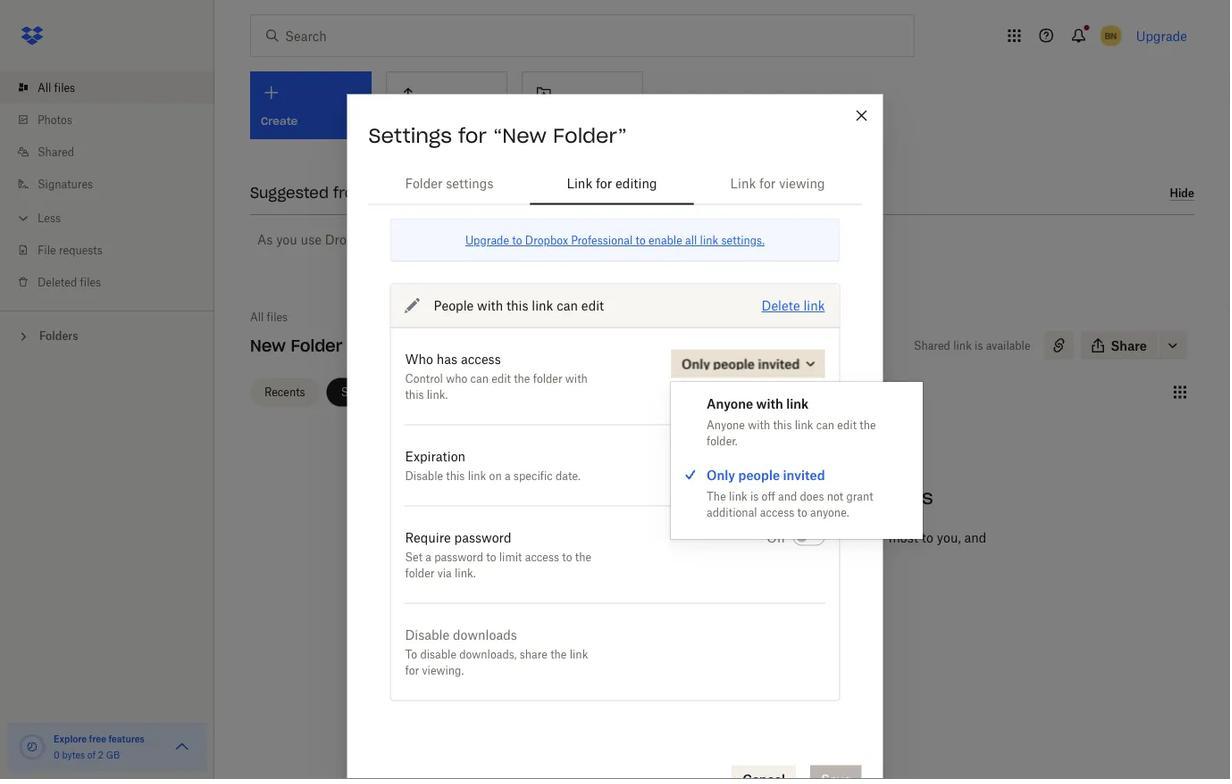 Task type: locate. For each thing, give the bounding box(es) containing it.
expiration disable this link on a specific date.
[[405, 449, 581, 483]]

link down folder" at the top of the page
[[567, 176, 592, 191]]

off down anyone with link anyone with this link can edit the folder.
[[767, 449, 786, 465]]

shared for shared link is available
[[914, 339, 950, 352]]

upgrade inside link for editing tab panel
[[465, 234, 509, 247]]

can up not on the right bottom of the page
[[816, 419, 835, 432]]

edit up aim for the stars at right
[[837, 419, 857, 432]]

people up folder. at right
[[713, 356, 755, 372]]

upgrade
[[1136, 28, 1187, 43], [465, 234, 509, 247]]

1 vertical spatial a
[[426, 551, 431, 565]]

0 vertical spatial folder
[[574, 114, 606, 128]]

link up settings.
[[730, 176, 756, 191]]

access inside who has access control who can edit the folder with this link.
[[461, 352, 501, 367]]

disable downloads to disable downloads, share the link for viewing.
[[405, 628, 588, 678]]

settings
[[446, 176, 494, 191]]

for inside link for editing tab
[[596, 176, 612, 191]]

link up the additional
[[729, 490, 747, 503]]

can inside who has access control who can edit the folder with this link.
[[470, 373, 489, 386]]

explore
[[54, 734, 87, 745]]

2 vertical spatial edit
[[837, 419, 857, 432]]

1 horizontal spatial shared
[[914, 339, 950, 352]]

off up they'll
[[767, 531, 786, 546]]

1 horizontal spatial edit
[[581, 298, 604, 314]]

this down control
[[405, 389, 424, 402]]

can
[[557, 298, 578, 314], [470, 373, 489, 386], [816, 419, 835, 432]]

suggested from your activity
[[250, 184, 466, 202]]

folder down people with this link can edit
[[533, 373, 562, 386]]

all files link up new
[[250, 308, 288, 326]]

access down off
[[760, 506, 794, 520]]

edit
[[581, 298, 604, 314], [492, 373, 511, 386], [837, 419, 857, 432]]

shared down the photos
[[38, 145, 74, 159]]

new
[[250, 335, 286, 356]]

1 link from the left
[[567, 176, 592, 191]]

0 vertical spatial up
[[625, 232, 640, 247]]

link left on
[[468, 470, 486, 483]]

can inside anyone with link anyone with this link can edit the folder.
[[816, 419, 835, 432]]

the inside disable downloads to disable downloads, share the link for viewing.
[[550, 649, 567, 662]]

all files list item
[[0, 71, 214, 104]]

0 vertical spatial access
[[461, 352, 501, 367]]

a
[[505, 470, 511, 483], [426, 551, 431, 565]]

and right you,
[[964, 530, 987, 545]]

0 vertical spatial can
[[557, 298, 578, 314]]

off
[[762, 490, 775, 503]]

1 vertical spatial anyone
[[707, 419, 745, 432]]

edit down professional
[[581, 298, 604, 314]]

disable up 'disable'
[[405, 628, 450, 643]]

is left off
[[750, 490, 759, 503]]

0 vertical spatial only
[[682, 356, 710, 372]]

1 vertical spatial only
[[707, 468, 735, 483]]

up inside star files that matter most to you, and they'll show up here.
[[835, 550, 850, 565]]

available
[[986, 339, 1031, 352]]

1 vertical spatial and
[[964, 530, 987, 545]]

all up the photos
[[38, 81, 51, 94]]

0 vertical spatial all files
[[38, 81, 75, 94]]

only people invited up off
[[707, 468, 825, 483]]

aim for the stars
[[761, 485, 933, 510]]

only people invited button
[[671, 350, 825, 378]]

this down expiration
[[446, 470, 465, 483]]

1 horizontal spatial all
[[250, 310, 264, 324]]

files up the photos
[[54, 81, 75, 94]]

grant
[[846, 490, 873, 503]]

via
[[437, 567, 452, 581]]

2 horizontal spatial access
[[760, 506, 794, 520]]

folder"
[[553, 123, 627, 148]]

the
[[707, 490, 726, 503]]

up left enable
[[625, 232, 640, 247]]

disable inside disable downloads to disable downloads, share the link for viewing.
[[405, 628, 450, 643]]

1 vertical spatial folder
[[291, 335, 343, 356]]

list containing all files
[[0, 61, 214, 311]]

link
[[567, 176, 592, 191], [730, 176, 756, 191]]

0 vertical spatial shared
[[38, 145, 74, 159]]

is for off
[[750, 490, 759, 503]]

0 vertical spatial anyone
[[707, 396, 753, 411]]

all files link up "shared" link
[[14, 71, 214, 104]]

1 horizontal spatial folder
[[405, 176, 443, 191]]

1 vertical spatial access
[[760, 506, 794, 520]]

and right off
[[778, 490, 797, 503]]

0 horizontal spatial is
[[750, 490, 759, 503]]

only people invited
[[682, 356, 800, 372], [707, 468, 825, 483]]

shared
[[38, 145, 74, 159], [914, 339, 950, 352]]

2 horizontal spatial folder
[[574, 114, 606, 128]]

all files up the photos
[[38, 81, 75, 94]]

link down 'dropbox'
[[532, 298, 553, 314]]

can right who
[[470, 373, 489, 386]]

link. down control
[[427, 389, 448, 402]]

1 horizontal spatial access
[[525, 551, 559, 565]]

0 horizontal spatial upgrade
[[465, 234, 509, 247]]

link.
[[427, 389, 448, 402], [455, 567, 476, 581]]

this down 'only people invited' dropdown button at right
[[773, 419, 792, 432]]

1 horizontal spatial up
[[835, 550, 850, 565]]

1 vertical spatial show
[[800, 550, 831, 565]]

features
[[108, 734, 145, 745]]

1 vertical spatial off
[[767, 531, 786, 546]]

2 disable from the top
[[405, 628, 450, 643]]

access inside require password set a password to limit access to the folder via link.
[[525, 551, 559, 565]]

1 horizontal spatial is
[[975, 339, 983, 352]]

1 vertical spatial invited
[[783, 468, 825, 483]]

0 vertical spatial password
[[454, 530, 511, 545]]

1 horizontal spatial a
[[505, 470, 511, 483]]

link right the "share"
[[570, 649, 588, 662]]

1 vertical spatial all files
[[250, 310, 288, 324]]

to left you,
[[922, 530, 934, 545]]

upgrade for upgrade to dropbox professional to enable all link settings.
[[465, 234, 509, 247]]

for
[[458, 123, 487, 148], [596, 176, 612, 191], [759, 176, 776, 191], [806, 485, 834, 510], [405, 665, 419, 678]]

2 link from the left
[[730, 176, 756, 191]]

to left limit
[[486, 551, 496, 565]]

delete link link
[[762, 298, 825, 314]]

1 horizontal spatial link.
[[455, 567, 476, 581]]

off for require password
[[767, 531, 786, 546]]

edit right who
[[492, 373, 511, 386]]

None field
[[0, 0, 131, 20]]

0 horizontal spatial here.
[[644, 232, 673, 247]]

1 off from the top
[[767, 449, 786, 465]]

settings for "new folder"
[[369, 123, 627, 148]]

is left the available on the top right of page
[[975, 339, 983, 352]]

2 vertical spatial can
[[816, 419, 835, 432]]

1 vertical spatial folder
[[533, 373, 562, 386]]

password
[[454, 530, 511, 545], [434, 551, 483, 565]]

star files that matter most to you, and they'll show up here.
[[761, 530, 987, 565]]

1 vertical spatial up
[[835, 550, 850, 565]]

1 horizontal spatial can
[[557, 298, 578, 314]]

"new
[[493, 123, 547, 148]]

folder left settings
[[405, 176, 443, 191]]

the right the "share"
[[550, 649, 567, 662]]

to
[[512, 234, 522, 247], [636, 234, 646, 247], [797, 506, 807, 520], [922, 530, 934, 545], [486, 551, 496, 565], [562, 551, 572, 565]]

1 horizontal spatial show
[[800, 550, 831, 565]]

1 vertical spatial shared
[[914, 339, 950, 352]]

limit
[[499, 551, 522, 565]]

the up grant on the right of page
[[860, 419, 876, 432]]

1 horizontal spatial all files
[[250, 310, 288, 324]]

0
[[54, 750, 60, 761]]

0 horizontal spatial and
[[778, 490, 797, 503]]

0 vertical spatial people
[[713, 356, 755, 372]]

a right the set
[[426, 551, 431, 565]]

list
[[0, 61, 214, 311]]

can down 'dropbox'
[[557, 298, 578, 314]]

shared left the available on the top right of page
[[914, 339, 950, 352]]

with
[[477, 298, 503, 314], [565, 373, 588, 386], [756, 396, 783, 411], [748, 419, 770, 432]]

folder right the "create"
[[574, 114, 606, 128]]

2 horizontal spatial edit
[[837, 419, 857, 432]]

specific
[[514, 470, 553, 483]]

this right people
[[507, 298, 528, 314]]

here.
[[644, 232, 673, 247], [853, 550, 882, 565]]

tab list containing folder settings
[[369, 162, 862, 205]]

0 vertical spatial show
[[591, 232, 622, 247]]

files left that
[[791, 530, 815, 545]]

0 vertical spatial invited
[[758, 356, 800, 372]]

link inside tab
[[567, 176, 592, 191]]

deleted files link
[[14, 266, 214, 298]]

1 vertical spatial disable
[[405, 628, 450, 643]]

disable
[[420, 649, 457, 662]]

only up folder. at right
[[682, 356, 710, 372]]

0 horizontal spatial access
[[461, 352, 501, 367]]

recents
[[264, 386, 305, 399]]

invited down 'delete'
[[758, 356, 800, 372]]

dropbox,
[[325, 232, 378, 247]]

folder right new
[[291, 335, 343, 356]]

2 vertical spatial access
[[525, 551, 559, 565]]

off
[[767, 449, 786, 465], [767, 531, 786, 546]]

0 vertical spatial all
[[38, 81, 51, 94]]

1 disable from the top
[[405, 470, 443, 483]]

1 vertical spatial is
[[750, 490, 759, 503]]

0 vertical spatial disable
[[405, 470, 443, 483]]

folder inside require password set a password to limit access to the folder via link.
[[405, 567, 435, 581]]

show down that
[[800, 550, 831, 565]]

0 horizontal spatial all files
[[38, 81, 75, 94]]

0 horizontal spatial folder
[[405, 567, 435, 581]]

only people invited down 'delete'
[[682, 356, 800, 372]]

tab list
[[369, 162, 862, 205]]

anyone with link anyone with this link can edit the folder.
[[707, 396, 876, 448]]

only people invited inside dropdown button
[[682, 356, 800, 372]]

a inside require password set a password to limit access to the folder via link.
[[426, 551, 431, 565]]

link inside expiration disable this link on a specific date.
[[468, 470, 486, 483]]

require password set a password to limit access to the folder via link.
[[405, 530, 592, 581]]

require
[[405, 530, 451, 545]]

here. down matter
[[853, 550, 882, 565]]

0 horizontal spatial edit
[[492, 373, 511, 386]]

0 vertical spatial all files link
[[14, 71, 214, 104]]

here. inside star files that matter most to you, and they'll show up here.
[[853, 550, 882, 565]]

access up who
[[461, 352, 501, 367]]

upgrade for upgrade
[[1136, 28, 1187, 43]]

0 horizontal spatial show
[[591, 232, 622, 247]]

folder.
[[707, 435, 738, 448]]

0 horizontal spatial all files link
[[14, 71, 214, 104]]

the inside anyone with link anyone with this link can edit the folder.
[[860, 419, 876, 432]]

link left the available on the top right of page
[[953, 339, 972, 352]]

0 horizontal spatial all
[[38, 81, 51, 94]]

password up limit
[[454, 530, 511, 545]]

a right on
[[505, 470, 511, 483]]

free
[[89, 734, 106, 745]]

invited up does
[[783, 468, 825, 483]]

show
[[591, 232, 622, 247], [800, 550, 831, 565]]

1 vertical spatial here.
[[853, 550, 882, 565]]

as
[[257, 232, 273, 247]]

the up matter
[[841, 485, 875, 510]]

tab list inside 'settings for "new folder"' dialog
[[369, 162, 862, 205]]

all files up new
[[250, 310, 288, 324]]

0 vertical spatial and
[[778, 490, 797, 503]]

only up the at the bottom right of the page
[[707, 468, 735, 483]]

2 anyone from the top
[[707, 419, 745, 432]]

disable down expiration
[[405, 470, 443, 483]]

0 vertical spatial folder
[[405, 176, 443, 191]]

this
[[507, 298, 528, 314], [405, 389, 424, 402], [773, 419, 792, 432], [446, 470, 465, 483]]

for inside link for viewing tab
[[759, 176, 776, 191]]

learn
[[676, 232, 710, 247]]

0 horizontal spatial shared
[[38, 145, 74, 159]]

1 vertical spatial upgrade
[[465, 234, 509, 247]]

link for link for viewing
[[730, 176, 756, 191]]

automatically
[[507, 232, 587, 247]]

access
[[461, 352, 501, 367], [760, 506, 794, 520], [525, 551, 559, 565]]

folder settings tab
[[369, 162, 530, 205]]

link down 'only people invited' dropdown button at right
[[786, 396, 809, 411]]

1 horizontal spatial link
[[730, 176, 756, 191]]

show down link for editing
[[591, 232, 622, 247]]

1 vertical spatial all files link
[[250, 308, 288, 326]]

1 horizontal spatial and
[[964, 530, 987, 545]]

1 horizontal spatial folder
[[533, 373, 562, 386]]

password up via
[[434, 551, 483, 565]]

files
[[54, 81, 75, 94], [80, 276, 101, 289], [267, 310, 288, 324], [791, 530, 815, 545]]

2 off from the top
[[767, 531, 786, 546]]

to
[[405, 649, 417, 662]]

folder
[[405, 176, 443, 191], [291, 335, 343, 356]]

2 horizontal spatial can
[[816, 419, 835, 432]]

0 vertical spatial edit
[[581, 298, 604, 314]]

people up off
[[738, 468, 780, 483]]

0 vertical spatial a
[[505, 470, 511, 483]]

0 vertical spatial off
[[767, 449, 786, 465]]

and
[[778, 490, 797, 503], [964, 530, 987, 545]]

1 vertical spatial can
[[470, 373, 489, 386]]

items
[[446, 232, 479, 247]]

starred
[[341, 386, 380, 399]]

1 horizontal spatial upgrade
[[1136, 28, 1187, 43]]

off for expiration
[[767, 449, 786, 465]]

all up new
[[250, 310, 264, 324]]

link inside tab
[[730, 176, 756, 191]]

the right limit
[[575, 551, 592, 565]]

anyone
[[707, 396, 753, 411], [707, 419, 745, 432]]

0 horizontal spatial a
[[426, 551, 431, 565]]

0 vertical spatial is
[[975, 339, 983, 352]]

2 vertical spatial folder
[[405, 567, 435, 581]]

to down does
[[797, 506, 807, 520]]

1 vertical spatial edit
[[492, 373, 511, 386]]

here. left the all on the right top of page
[[644, 232, 673, 247]]

is inside the link is off and does not grant additional access to anyone.
[[750, 490, 759, 503]]

0 horizontal spatial can
[[470, 373, 489, 386]]

link. inside require password set a password to limit access to the folder via link.
[[455, 567, 476, 581]]

folder down the set
[[405, 567, 435, 581]]

0 horizontal spatial link
[[567, 176, 592, 191]]

0 horizontal spatial up
[[625, 232, 640, 247]]

folder inside button
[[574, 114, 606, 128]]

link right the all on the right top of page
[[700, 234, 719, 247]]

matter
[[846, 530, 885, 545]]

link. right via
[[455, 567, 476, 581]]

1 horizontal spatial here.
[[853, 550, 882, 565]]

0 vertical spatial only people invited
[[682, 356, 800, 372]]

0 vertical spatial link.
[[427, 389, 448, 402]]

1 vertical spatial link.
[[455, 567, 476, 581]]

of
[[87, 750, 96, 761]]

deleted files
[[38, 276, 101, 289]]

link inside disable downloads to disable downloads, share the link for viewing.
[[570, 649, 588, 662]]

suggested
[[382, 232, 443, 247]]

1 vertical spatial all
[[250, 310, 264, 324]]

0 horizontal spatial link.
[[427, 389, 448, 402]]

the right who
[[514, 373, 530, 386]]

0 vertical spatial upgrade
[[1136, 28, 1187, 43]]

up
[[625, 232, 640, 247], [835, 550, 850, 565]]

up down that
[[835, 550, 850, 565]]

access right limit
[[525, 551, 559, 565]]

link. inside who has access control who can edit the folder with this link.
[[427, 389, 448, 402]]



Task type: vqa. For each thing, say whether or not it's contained in the screenshot.
All
yes



Task type: describe. For each thing, give the bounding box(es) containing it.
shared link is available
[[914, 339, 1031, 352]]

additional
[[707, 506, 757, 520]]

1 vertical spatial password
[[434, 551, 483, 565]]

more
[[713, 232, 744, 247]]

edit inside anyone with link anyone with this link can edit the folder.
[[837, 419, 857, 432]]

learn more link
[[676, 232, 744, 247]]

file
[[38, 243, 56, 257]]

on
[[489, 470, 502, 483]]

only inside dropdown button
[[682, 356, 710, 372]]

to right limit
[[562, 551, 572, 565]]

link up does
[[795, 419, 813, 432]]

files inside list item
[[54, 81, 75, 94]]

less image
[[14, 209, 32, 227]]

link for editing tab
[[530, 162, 694, 205]]

who
[[405, 352, 433, 367]]

new folder
[[250, 335, 343, 356]]

enable
[[649, 234, 682, 247]]

will
[[483, 232, 504, 247]]

1 anyone from the top
[[707, 396, 753, 411]]

expiration
[[405, 449, 466, 464]]

shared for shared
[[38, 145, 74, 159]]

that
[[819, 530, 842, 545]]

with inside who has access control who can edit the folder with this link.
[[565, 373, 588, 386]]

all inside list item
[[38, 81, 51, 94]]

star
[[761, 530, 787, 545]]

this inside anyone with link anyone with this link can edit the folder.
[[773, 419, 792, 432]]

access inside the link is off and does not grant additional access to anyone.
[[760, 506, 794, 520]]

activity
[[411, 184, 466, 202]]

who
[[446, 373, 467, 386]]

0 vertical spatial here.
[[644, 232, 673, 247]]

to inside the link is off and does not grant additional access to anyone.
[[797, 506, 807, 520]]

suggested
[[250, 184, 329, 202]]

link inside the link is off and does not grant additional access to anyone.
[[729, 490, 747, 503]]

stars
[[881, 485, 933, 510]]

to inside star files that matter most to you, and they'll show up here.
[[922, 530, 934, 545]]

bytes
[[62, 750, 85, 761]]

all files inside all files link
[[38, 81, 75, 94]]

for for editing
[[596, 176, 612, 191]]

you
[[276, 232, 297, 247]]

and inside star files that matter most to you, and they'll show up here.
[[964, 530, 987, 545]]

people inside dropdown button
[[713, 356, 755, 372]]

a inside expiration disable this link on a specific date.
[[505, 470, 511, 483]]

folders button
[[0, 323, 214, 349]]

share
[[520, 649, 548, 662]]

link for editing
[[567, 176, 657, 191]]

disable inside expiration disable this link on a specific date.
[[405, 470, 443, 483]]

folder inside folder settings tab
[[405, 176, 443, 191]]

photos
[[38, 113, 72, 126]]

signatures link
[[14, 168, 214, 200]]

for for the
[[806, 485, 834, 510]]

create folder
[[533, 114, 606, 128]]

for inside disable downloads to disable downloads, share the link for viewing.
[[405, 665, 419, 678]]

create
[[533, 114, 570, 128]]

files right deleted
[[80, 276, 101, 289]]

link for viewing
[[730, 176, 825, 191]]

explore free features 0 bytes of 2 gb
[[54, 734, 145, 761]]

this inside who has access control who can edit the folder with this link.
[[405, 389, 424, 402]]

dropbox image
[[14, 18, 50, 54]]

link for link for editing
[[567, 176, 592, 191]]

downloads
[[453, 628, 517, 643]]

file requests link
[[14, 234, 214, 266]]

show inside star files that matter most to you, and they'll show up here.
[[800, 550, 831, 565]]

viewing
[[779, 176, 825, 191]]

for for viewing
[[759, 176, 776, 191]]

requests
[[59, 243, 103, 257]]

from
[[333, 184, 369, 202]]

file requests
[[38, 243, 103, 257]]

folder settings
[[405, 176, 494, 191]]

delete
[[762, 298, 800, 314]]

1 vertical spatial only people invited
[[707, 468, 825, 483]]

link right 'delete'
[[803, 298, 825, 314]]

settings for "new folder" dialog
[[347, 94, 883, 780]]

edit inside who has access control who can edit the folder with this link.
[[492, 373, 511, 386]]

deleted
[[38, 276, 77, 289]]

folder inside who has access control who can edit the folder with this link.
[[533, 373, 562, 386]]

anyone.
[[810, 506, 849, 520]]

does
[[800, 490, 824, 503]]

files inside star files that matter most to you, and they'll show up here.
[[791, 530, 815, 545]]

signatures
[[38, 177, 93, 191]]

1 vertical spatial people
[[738, 468, 780, 483]]

share button
[[1081, 331, 1158, 360]]

recents button
[[250, 378, 319, 407]]

downloads,
[[459, 649, 517, 662]]

to left enable
[[636, 234, 646, 247]]

is for available
[[975, 339, 983, 352]]

not
[[827, 490, 843, 503]]

set
[[405, 551, 423, 565]]

share
[[1111, 338, 1147, 353]]

upgrade to dropbox professional to enable all link settings. link
[[465, 234, 765, 247]]

use
[[301, 232, 322, 247]]

this inside expiration disable this link on a specific date.
[[446, 470, 465, 483]]

people with this link can edit
[[434, 298, 604, 314]]

1 horizontal spatial all files link
[[250, 308, 288, 326]]

to right "will"
[[512, 234, 522, 247]]

for for "new
[[458, 123, 487, 148]]

photos link
[[14, 104, 214, 136]]

delete link
[[762, 298, 825, 314]]

quota usage element
[[18, 733, 46, 762]]

link for editing tab panel
[[369, 218, 862, 745]]

viewing.
[[422, 665, 464, 678]]

upgrade to dropbox professional to enable all link settings.
[[465, 234, 765, 247]]

has
[[437, 352, 458, 367]]

dropbox
[[525, 234, 568, 247]]

the inside require password set a password to limit access to the folder via link.
[[575, 551, 592, 565]]

professional
[[571, 234, 633, 247]]

and inside the link is off and does not grant additional access to anyone.
[[778, 490, 797, 503]]

they'll
[[761, 550, 797, 565]]

who has access control who can edit the folder with this link.
[[405, 352, 588, 402]]

all
[[685, 234, 697, 247]]

most
[[889, 530, 918, 545]]

create folder button
[[522, 71, 643, 139]]

as you use dropbox, suggested items will automatically show up here. learn more
[[257, 232, 744, 247]]

folders
[[39, 330, 78, 343]]

invited inside 'only people invited' dropdown button
[[758, 356, 800, 372]]

your
[[373, 184, 407, 202]]

link for viewing tab
[[694, 162, 862, 205]]

0 horizontal spatial folder
[[291, 335, 343, 356]]

upgrade link
[[1136, 28, 1187, 43]]

editing
[[616, 176, 657, 191]]

shared link
[[14, 136, 214, 168]]

aim
[[761, 485, 800, 510]]

control
[[405, 373, 443, 386]]

the link is off and does not grant additional access to anyone.
[[707, 490, 873, 520]]

you,
[[937, 530, 961, 545]]

files up new
[[267, 310, 288, 324]]

the inside who has access control who can edit the folder with this link.
[[514, 373, 530, 386]]



